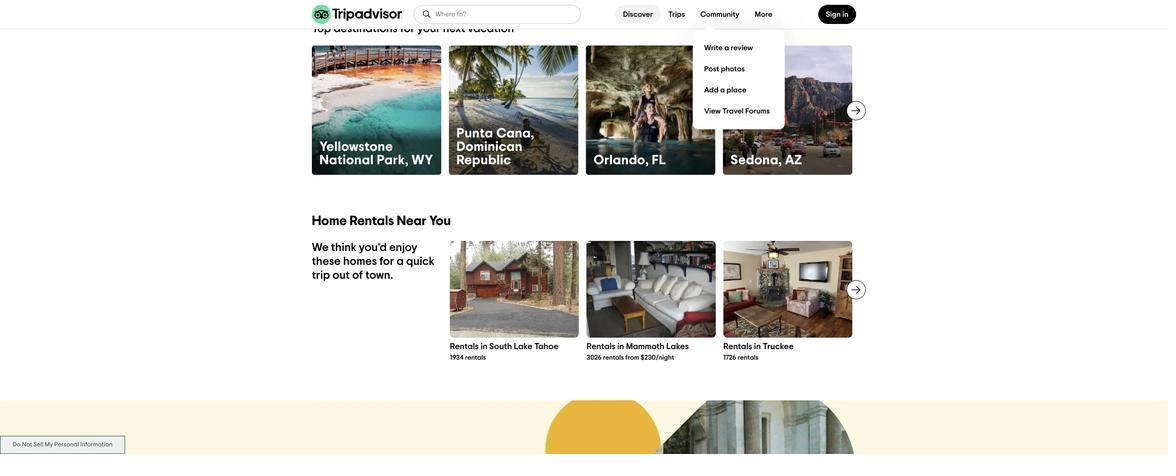 Task type: vqa. For each thing, say whether or not it's contained in the screenshot.
Seattle,
no



Task type: describe. For each thing, give the bounding box(es) containing it.
near
[[397, 215, 426, 228]]

add a place
[[704, 86, 747, 94]]

sign in
[[826, 11, 848, 18]]

view travel forums
[[704, 107, 770, 115]]

town.
[[365, 270, 393, 281]]

vacation
[[468, 23, 514, 34]]

we think you'd enjoy these homes for a quick trip out of town.
[[312, 242, 434, 281]]

sedona,
[[731, 154, 782, 167]]

rentals in mammoth lakes 3026 rentals from $230/night
[[587, 342, 689, 361]]

you
[[429, 215, 451, 228]]

lake
[[514, 342, 532, 351]]

in inside the sign in link
[[842, 11, 848, 18]]

sedona, az link
[[723, 45, 852, 175]]

tripadvisor image
[[312, 5, 402, 24]]

top destinations for your next vacation
[[312, 23, 514, 34]]

discover button
[[615, 5, 661, 24]]

community
[[700, 11, 739, 18]]

punta
[[457, 127, 493, 140]]

your
[[417, 23, 440, 34]]

these
[[312, 256, 341, 267]]

rentals for rentals in mammoth lakes
[[587, 342, 616, 351]]

from
[[625, 354, 639, 361]]

1934
[[450, 354, 464, 361]]

we
[[312, 242, 329, 253]]

sign
[[826, 11, 841, 18]]

quick
[[406, 256, 434, 267]]

truckee
[[763, 342, 794, 351]]

top
[[312, 23, 331, 34]]

view travel forums link
[[700, 101, 777, 122]]

1726
[[723, 354, 736, 361]]

orlando,
[[594, 154, 649, 167]]

for inside the we think you'd enjoy these homes for a quick trip out of town.
[[379, 256, 394, 267]]

homes
[[343, 256, 377, 267]]

add
[[704, 86, 719, 94]]

post photos link
[[700, 58, 777, 80]]

menu containing write a review
[[693, 30, 785, 129]]

next image
[[850, 105, 862, 116]]

write a review
[[704, 44, 753, 52]]

punta cana, dominican republic
[[457, 127, 534, 167]]

national
[[320, 154, 374, 167]]

post
[[704, 65, 719, 73]]

home
[[312, 215, 347, 228]]

a inside the we think you'd enjoy these homes for a quick trip out of town.
[[397, 256, 404, 267]]

home rentals near you
[[312, 215, 451, 228]]

view
[[704, 107, 721, 115]]

rentals inside rentals in mammoth lakes 3026 rentals from $230/night
[[603, 354, 624, 361]]

punta cana, dominican republic link
[[449, 45, 578, 175]]

park,
[[377, 154, 409, 167]]

discover
[[623, 11, 653, 18]]

lakes
[[666, 342, 689, 351]]

information
[[80, 442, 113, 448]]

orlando, fl link
[[586, 45, 715, 175]]

more button
[[747, 5, 780, 24]]

fl
[[652, 154, 666, 167]]

search image
[[422, 10, 432, 19]]

photos
[[721, 65, 745, 73]]

wy
[[412, 154, 433, 167]]

not
[[22, 442, 32, 448]]

post photos
[[704, 65, 745, 73]]

in for rentals in south lake tahoe
[[481, 342, 487, 351]]

tahoe
[[534, 342, 558, 351]]

yellowstone national park, wy
[[320, 140, 433, 167]]

review
[[731, 44, 753, 52]]

cana,
[[496, 127, 534, 140]]

Search search field
[[436, 10, 573, 19]]

3026
[[587, 354, 602, 361]]



Task type: locate. For each thing, give the bounding box(es) containing it.
rentals inside rentals in south lake tahoe 1934 rentals
[[465, 354, 486, 361]]

more
[[755, 11, 772, 18]]

south
[[489, 342, 512, 351]]

community button
[[693, 5, 747, 24]]

rentals for rentals in south lake tahoe
[[450, 342, 479, 351]]

previous image
[[444, 284, 456, 296]]

a down enjoy
[[397, 256, 404, 267]]

rentals
[[465, 354, 486, 361], [603, 354, 624, 361], [738, 354, 759, 361]]

2 horizontal spatial rentals
[[738, 354, 759, 361]]

trips
[[668, 11, 685, 18]]

menu
[[693, 30, 785, 129]]

republic
[[457, 154, 511, 167]]

place
[[727, 86, 747, 94]]

a for write
[[724, 44, 729, 52]]

add a place link
[[700, 80, 777, 101]]

rentals up "1934"
[[450, 342, 479, 351]]

rentals in south lake tahoe 1934 rentals
[[450, 342, 558, 361]]

sedona, az
[[731, 154, 802, 167]]

do not sell my personal information button
[[0, 436, 125, 454]]

a for add
[[720, 86, 725, 94]]

previous image
[[306, 105, 318, 116]]

1 horizontal spatial rentals
[[603, 354, 624, 361]]

a right write
[[724, 44, 729, 52]]

for up town.
[[379, 256, 394, 267]]

enjoy
[[389, 242, 417, 253]]

trip
[[312, 270, 330, 281]]

rentals inside rentals in south lake tahoe 1934 rentals
[[450, 342, 479, 351]]

rentals inside rentals in truckee 1726 rentals
[[738, 354, 759, 361]]

rentals up the you'd
[[350, 215, 394, 228]]

rentals right 1726
[[738, 354, 759, 361]]

my
[[45, 442, 53, 448]]

in
[[842, 11, 848, 18], [481, 342, 487, 351], [617, 342, 624, 351], [754, 342, 761, 351]]

in for rentals in mammoth lakes
[[617, 342, 624, 351]]

0 horizontal spatial for
[[379, 256, 394, 267]]

you'd
[[359, 242, 387, 253]]

a right add
[[720, 86, 725, 94]]

personal
[[54, 442, 79, 448]]

do
[[13, 442, 21, 448]]

rentals in truckee 1726 rentals
[[723, 342, 794, 361]]

sell
[[33, 442, 43, 448]]

rentals right "1934"
[[465, 354, 486, 361]]

out
[[333, 270, 350, 281]]

orlando, fl
[[594, 154, 666, 167]]

1 horizontal spatial for
[[400, 23, 415, 34]]

travel
[[722, 107, 744, 115]]

dominican
[[457, 140, 523, 154]]

in right sign
[[842, 11, 848, 18]]

3 rentals from the left
[[738, 354, 759, 361]]

rentals up 1726
[[723, 342, 752, 351]]

rentals inside rentals in truckee 1726 rentals
[[723, 342, 752, 351]]

rentals inside rentals in mammoth lakes 3026 rentals from $230/night
[[587, 342, 616, 351]]

of
[[352, 270, 363, 281]]

1 rentals from the left
[[465, 354, 486, 361]]

rentals
[[350, 215, 394, 228], [450, 342, 479, 351], [587, 342, 616, 351], [723, 342, 752, 351]]

in left mammoth
[[617, 342, 624, 351]]

None search field
[[414, 6, 580, 23]]

in left truckee at the right bottom of the page
[[754, 342, 761, 351]]

in inside rentals in mammoth lakes 3026 rentals from $230/night
[[617, 342, 624, 351]]

think
[[331, 242, 356, 253]]

1 vertical spatial a
[[720, 86, 725, 94]]

rentals for rentals in truckee
[[723, 342, 752, 351]]

az
[[785, 154, 802, 167]]

in left the "south"
[[481, 342, 487, 351]]

yellowstone
[[320, 140, 393, 154]]

2 rentals from the left
[[603, 354, 624, 361]]

for
[[400, 23, 415, 34], [379, 256, 394, 267]]

2 vertical spatial a
[[397, 256, 404, 267]]

in for rentals in truckee
[[754, 342, 761, 351]]

next
[[443, 23, 465, 34]]

do not sell my personal information
[[13, 442, 113, 448]]

destinations
[[334, 23, 398, 34]]

in inside rentals in south lake tahoe 1934 rentals
[[481, 342, 487, 351]]

$230/night
[[641, 354, 674, 361]]

for left your
[[400, 23, 415, 34]]

next image
[[850, 284, 862, 296]]

write a review link
[[700, 37, 777, 58]]

rentals up 3026
[[587, 342, 616, 351]]

mammoth
[[626, 342, 665, 351]]

0 horizontal spatial rentals
[[465, 354, 486, 361]]

yellowstone national park, wy link
[[312, 45, 441, 175]]

0 vertical spatial for
[[400, 23, 415, 34]]

in inside rentals in truckee 1726 rentals
[[754, 342, 761, 351]]

trips button
[[661, 5, 693, 24]]

rentals left from on the right bottom of the page
[[603, 354, 624, 361]]

a
[[724, 44, 729, 52], [720, 86, 725, 94], [397, 256, 404, 267]]

forums
[[745, 107, 770, 115]]

write
[[704, 44, 723, 52]]

1 vertical spatial for
[[379, 256, 394, 267]]

0 vertical spatial a
[[724, 44, 729, 52]]

sign in link
[[818, 5, 856, 24]]



